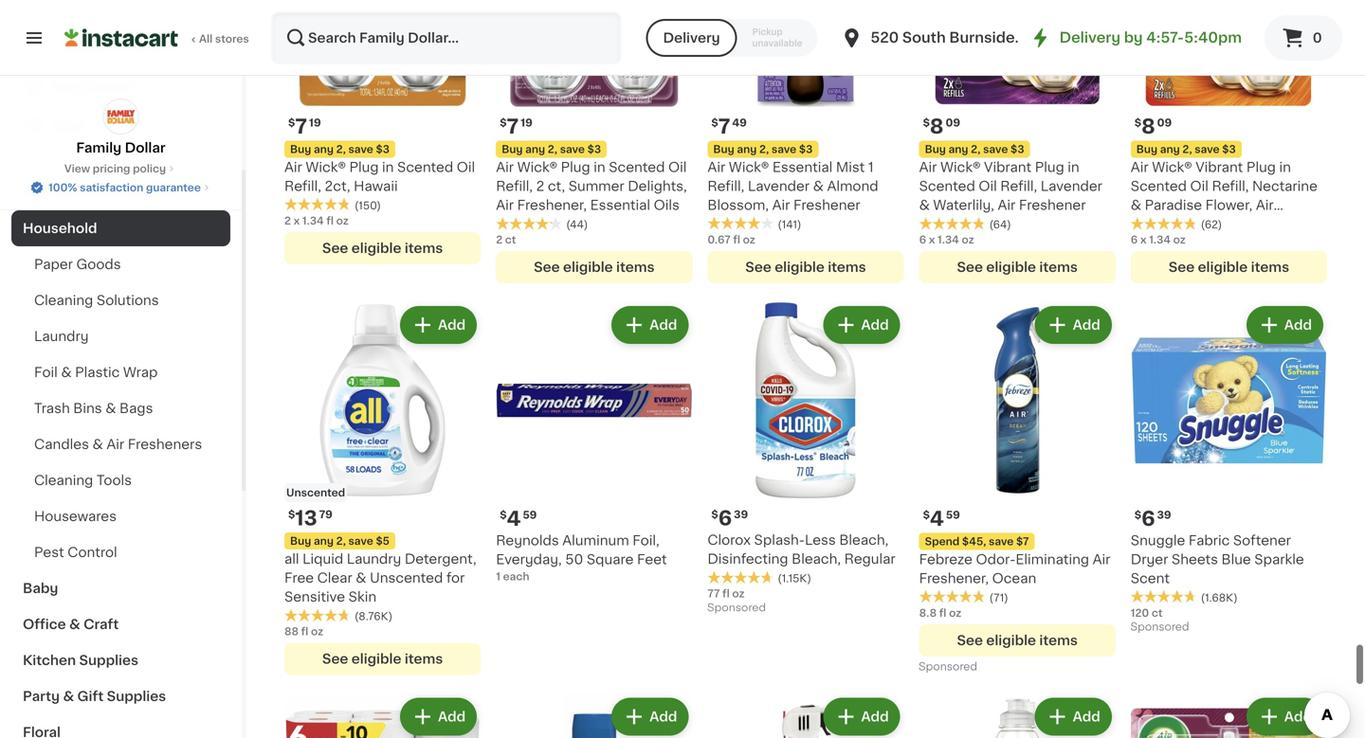 Task type: vqa. For each thing, say whether or not it's contained in the screenshot.


Task type: describe. For each thing, give the bounding box(es) containing it.
oz right 8.8
[[949, 608, 962, 618]]

2 inside "air wick® plug in scented oil refill, 2 ct, summer delights, air freshener, essential oils"
[[536, 180, 544, 193]]

gift
[[77, 690, 104, 703]]

disinfecting
[[708, 553, 788, 566]]

sponsored badge image for snuggle fabric softener dryer sheets blue sparkle scent
[[1131, 622, 1188, 633]]

120
[[1131, 608, 1149, 618]]

eligible for air wick® plug in scented oil refill, 2 ct, summer delights, air freshener, essential oils
[[563, 261, 613, 274]]

(141)
[[778, 220, 802, 230]]

solutions
[[97, 294, 159, 307]]

stores
[[215, 34, 249, 44]]

4 for reynolds aluminum foil, everyday,  50 square feet
[[507, 509, 521, 529]]

520
[[871, 31, 899, 45]]

$3 for nectarine
[[1222, 144, 1236, 155]]

buy any 2, save $3 for air wick® essential mist 1 refill, lavender & almond blossom, air freshener
[[713, 144, 813, 155]]

cleaning for cleaning solutions
[[34, 294, 93, 307]]

items for air wick® vibrant plug in scented oil refill, nectarine & paradise flower, air freshener
[[1251, 261, 1289, 274]]

oil inside air wick® vibrant plug in scented oil refill, lavender & waterlily, air freshener
[[979, 180, 997, 193]]

wick® for air wick® vibrant plug in scented oil refill, lavender & waterlily, air freshener
[[941, 161, 981, 174]]

view
[[64, 164, 90, 174]]

mist
[[836, 161, 865, 174]]

pest
[[34, 546, 64, 559]]

refill, inside air wick® vibrant plug in scented oil refill, lavender & waterlily, air freshener
[[1000, 180, 1037, 193]]

39 for clorox
[[734, 510, 748, 520]]

19 for air wick® plug in scented oil refill, 2 ct, summer delights, air freshener, essential oils
[[521, 118, 533, 128]]

refill, inside "air wick® plug in scented oil refill, 2 ct, summer delights, air freshener, essential oils"
[[496, 180, 533, 193]]

holiday essentials
[[23, 186, 149, 199]]

fl for 13
[[301, 627, 308, 637]]

freshener, inside "air wick® plug in scented oil refill, 2 ct, summer delights, air freshener, essential oils"
[[517, 199, 587, 212]]

scented inside "air wick® plug in scented oil refill, 2 ct, summer delights, air freshener, essential oils"
[[609, 161, 665, 174]]

100% satisfaction guarantee button
[[29, 176, 212, 195]]

in inside air wick® vibrant plug in scented oil refill, lavender & waterlily, air freshener
[[1068, 161, 1080, 174]]

& inside "all liquid laundry detergent, free clear & unscented for sensitive skin"
[[356, 572, 366, 585]]

household
[[23, 222, 97, 235]]

8.8
[[919, 608, 937, 618]]

7 for air wick® plug in scented oil refill, 2 ct, summer delights, air freshener, essential oils
[[507, 117, 519, 137]]

tools
[[97, 474, 132, 487]]

foil
[[34, 366, 58, 379]]

see eligible items for air wick® vibrant plug in scented oil refill, nectarine & paradise flower, air freshener
[[1169, 261, 1289, 274]]

vibrant for air
[[984, 161, 1032, 174]]

freshener inside air wick® vibrant plug in scented oil refill, lavender & waterlily, air freshener
[[1019, 199, 1086, 212]]

almond
[[827, 180, 879, 193]]

$ 6 39 for snuggle
[[1135, 509, 1171, 529]]

wrap
[[123, 366, 158, 379]]

lavender inside air wick® essential mist 1 refill, lavender & almond blossom, air freshener
[[748, 180, 810, 193]]

blossom,
[[708, 199, 769, 212]]

clorox
[[708, 534, 751, 547]]

save up odor-
[[989, 536, 1014, 547]]

any for air wick® essential mist 1 refill, lavender & almond blossom, air freshener
[[737, 144, 757, 155]]

see eligible items button for all liquid laundry detergent, free clear & unscented for sensitive skin
[[284, 644, 481, 676]]

satisfaction
[[80, 183, 143, 193]]

trash bins & bags
[[34, 402, 153, 415]]

plug inside air wick® vibrant plug in scented oil refill, lavender & waterlily, air freshener
[[1035, 161, 1064, 174]]

essentials
[[79, 186, 149, 199]]

fl right 77
[[722, 589, 730, 599]]

air wick® vibrant plug in scented oil refill, lavender & waterlily, air freshener
[[919, 161, 1103, 212]]

$ 7 19 for air wick® plug in scented oil refill, 2ct, hawaii
[[288, 117, 321, 137]]

save for almond
[[772, 144, 797, 155]]

in inside air wick® plug in scented oil refill, 2ct, hawaii
[[382, 161, 394, 174]]

less
[[805, 534, 836, 547]]

see eligible items for air wick® plug in scented oil refill, 2 ct, summer delights, air freshener, essential oils
[[534, 261, 655, 274]]

regular
[[844, 553, 896, 566]]

buy left it
[[53, 81, 80, 94]]

scented inside air wick® vibrant plug in scented oil refill, nectarine & paradise flower, air freshener
[[1131, 180, 1187, 193]]

(8.76k)
[[355, 612, 393, 622]]

avenue
[[1018, 31, 1073, 45]]

in inside air wick® vibrant plug in scented oil refill, nectarine & paradise flower, air freshener
[[1279, 161, 1291, 174]]

kitchen supplies link
[[11, 643, 230, 679]]

$ 8 09 for air wick® vibrant plug in scented oil refill, nectarine & paradise flower, air freshener
[[1135, 117, 1172, 137]]

& inside trash bins & bags link
[[105, 402, 116, 415]]

oz right 77
[[732, 589, 745, 599]]

trash bins & bags link
[[11, 391, 230, 427]]

1.34 for air wick® plug in scented oil refill, 2ct, hawaii
[[302, 216, 324, 226]]

fl down 2ct,
[[326, 216, 334, 226]]

88 fl oz
[[284, 627, 323, 637]]

$3 for almond
[[799, 144, 813, 155]]

office
[[23, 618, 66, 631]]

bags
[[120, 402, 153, 415]]

8 for air wick® vibrant plug in scented oil refill, nectarine & paradise flower, air freshener
[[1142, 117, 1155, 137]]

family dollar link
[[76, 99, 166, 157]]

refill, inside air wick® vibrant plug in scented oil refill, nectarine & paradise flower, air freshener
[[1212, 180, 1249, 193]]

buy any 2, save $3 for air wick® vibrant plug in scented oil refill, lavender & waterlily, air freshener
[[925, 144, 1024, 155]]

for
[[446, 572, 465, 585]]

again
[[96, 81, 133, 94]]

$ 6 39 for clorox
[[711, 509, 748, 529]]

79
[[319, 510, 333, 520]]

control
[[68, 546, 117, 559]]

view pricing policy
[[64, 164, 166, 174]]

eligible for air wick® vibrant plug in scented oil refill, nectarine & paradise flower, air freshener
[[1198, 261, 1248, 274]]

party & gift supplies
[[23, 690, 166, 703]]

air wick® essential mist 1 refill, lavender & almond blossom, air freshener
[[708, 161, 879, 212]]

2, for all liquid laundry detergent, free clear & unscented for sensitive skin
[[336, 536, 346, 547]]

plug inside air wick® vibrant plug in scented oil refill, nectarine & paradise flower, air freshener
[[1247, 161, 1276, 174]]

any for air wick® plug in scented oil refill, 2 ct, summer delights, air freshener, essential oils
[[525, 144, 545, 155]]

see eligible items button for air wick® plug in scented oil refill, 2 ct, summer delights, air freshener, essential oils
[[496, 251, 692, 284]]

1.34 for air wick® vibrant plug in scented oil refill, nectarine & paradise flower, air freshener
[[1149, 235, 1171, 245]]

0
[[1313, 31, 1322, 45]]

flower,
[[1206, 199, 1253, 212]]

save for for
[[348, 536, 373, 547]]

freshener, inside febreze odor-eliminating air freshener, ocean
[[919, 572, 989, 585]]

oz down the paradise
[[1173, 235, 1186, 245]]

1 inside "reynolds aluminum foil, everyday,  50 square feet 1 each"
[[496, 571, 500, 582]]

items for febreze odor-eliminating air freshener, ocean
[[1040, 634, 1078, 647]]

(150)
[[355, 201, 381, 211]]

eligible for air wick® vibrant plug in scented oil refill, lavender & waterlily, air freshener
[[986, 261, 1036, 274]]

4 for spend $45, save $7
[[930, 509, 944, 529]]

$3 for ct,
[[587, 144, 601, 155]]

oz right 88
[[311, 627, 323, 637]]

buy any 2, save $3 for air wick® plug in scented oil refill, 2 ct, summer delights, air freshener, essential oils
[[502, 144, 601, 155]]

laundry link
[[11, 319, 230, 355]]

$ for air wick® plug in scented oil refill, 2 ct, summer delights, air freshener, essential oils
[[500, 118, 507, 128]]

office & craft link
[[11, 607, 230, 643]]

100% satisfaction guarantee
[[48, 183, 201, 193]]

party
[[23, 690, 60, 703]]

guarantee
[[146, 183, 201, 193]]

all
[[199, 34, 213, 44]]

eligible for air wick® essential mist 1 refill, lavender & almond blossom, air freshener
[[775, 261, 825, 274]]

2, for air wick® vibrant plug in scented oil refill, lavender & waterlily, air freshener
[[971, 144, 981, 155]]

fabric
[[1189, 534, 1230, 547]]

(71)
[[989, 593, 1008, 603]]

0.67 fl oz
[[708, 235, 755, 245]]

family dollar logo image
[[103, 99, 139, 135]]

7 for air wick® essential mist 1 refill, lavender & almond blossom, air freshener
[[718, 117, 730, 137]]

vibrant for flower,
[[1196, 161, 1243, 174]]

oils
[[654, 199, 680, 212]]

$ 7 49
[[711, 117, 747, 137]]

$ 7 19 for air wick® plug in scented oil refill, 2 ct, summer delights, air freshener, essential oils
[[500, 117, 533, 137]]

eligible for air wick® plug in scented oil refill, 2ct, hawaii
[[352, 242, 401, 255]]

items for all liquid laundry detergent, free clear & unscented for sensitive skin
[[405, 653, 443, 666]]

88
[[284, 627, 299, 637]]

see for air wick® plug in scented oil refill, 2ct, hawaii
[[322, 242, 348, 255]]

& inside air wick® vibrant plug in scented oil refill, lavender & waterlily, air freshener
[[919, 199, 930, 212]]

blue
[[1222, 553, 1251, 566]]

100%
[[48, 183, 77, 193]]

delivery button
[[646, 19, 737, 57]]

liquid
[[303, 553, 343, 566]]

oz right 0.67
[[743, 235, 755, 245]]

$5
[[376, 536, 390, 547]]

holiday
[[23, 186, 76, 199]]

laundry inside "all liquid laundry detergent, free clear & unscented for sensitive skin"
[[347, 553, 401, 566]]

save for ct,
[[560, 144, 585, 155]]

air wick® plug in scented oil refill, 2ct, hawaii
[[284, 161, 475, 193]]

$ for air wick® plug in scented oil refill, 2ct, hawaii
[[288, 118, 295, 128]]

4:57-
[[1146, 31, 1184, 45]]

buy it again
[[53, 81, 133, 94]]

77
[[708, 589, 720, 599]]

skin
[[349, 591, 377, 604]]

foil & plastic wrap
[[34, 366, 158, 379]]

2, for air wick® vibrant plug in scented oil refill, nectarine & paradise flower, air freshener
[[1183, 144, 1192, 155]]

feet
[[637, 553, 667, 566]]

items for air wick® plug in scented oil refill, 2 ct, summer delights, air freshener, essential oils
[[616, 261, 655, 274]]

(62)
[[1201, 220, 1222, 230]]

clorox splash-less bleach, disinfecting bleach, regular
[[708, 534, 896, 566]]

see eligible items for air wick® plug in scented oil refill, 2ct, hawaii
[[322, 242, 443, 255]]

housewares
[[34, 510, 117, 523]]

0 vertical spatial bleach,
[[839, 534, 889, 547]]

& inside "office & craft" link
[[69, 618, 80, 631]]

foil,
[[633, 534, 660, 547]]

craft
[[84, 618, 119, 631]]

air wick® plug in scented oil refill, 2 ct, summer delights, air freshener, essential oils
[[496, 161, 687, 212]]

Search field
[[273, 13, 620, 63]]

policy
[[133, 164, 166, 174]]

odor-
[[976, 553, 1016, 566]]

save for hawaii
[[348, 144, 373, 155]]

scented inside air wick® plug in scented oil refill, 2ct, hawaii
[[397, 161, 453, 174]]

cleaning solutions
[[34, 294, 159, 307]]

items for air wick® essential mist 1 refill, lavender & almond blossom, air freshener
[[828, 261, 866, 274]]

see eligible items for all liquid laundry detergent, free clear & unscented for sensitive skin
[[322, 653, 443, 666]]

all stores
[[199, 34, 249, 44]]

ct for 6
[[1152, 608, 1163, 618]]

any for all liquid laundry detergent, free clear & unscented for sensitive skin
[[314, 536, 334, 547]]

any for air wick® vibrant plug in scented oil refill, nectarine & paradise flower, air freshener
[[1160, 144, 1180, 155]]

see for air wick® vibrant plug in scented oil refill, nectarine & paradise flower, air freshener
[[1169, 261, 1195, 274]]

$ for febreze odor-eliminating air freshener, ocean
[[923, 510, 930, 520]]

0 horizontal spatial unscented
[[286, 488, 345, 498]]

2ct,
[[325, 180, 350, 193]]

eligible for febreze odor-eliminating air freshener, ocean
[[986, 634, 1036, 647]]

view pricing policy link
[[64, 161, 177, 176]]

oil inside air wick® vibrant plug in scented oil refill, nectarine & paradise flower, air freshener
[[1190, 180, 1209, 193]]

in inside "air wick® plug in scented oil refill, 2 ct, summer delights, air freshener, essential oils"
[[594, 161, 605, 174]]



Task type: locate. For each thing, give the bounding box(es) containing it.
2 wick® from the left
[[729, 161, 769, 174]]

8 up the paradise
[[1142, 117, 1155, 137]]

sponsored badge image down 120 ct
[[1131, 622, 1188, 633]]

sponsored badge image
[[708, 603, 765, 614], [1131, 622, 1188, 633], [919, 662, 977, 673]]

scented inside air wick® vibrant plug in scented oil refill, lavender & waterlily, air freshener
[[919, 180, 975, 193]]

eligible down (64)
[[986, 261, 1036, 274]]

5:40pm
[[1184, 31, 1242, 45]]

1 horizontal spatial $ 6 39
[[1135, 509, 1171, 529]]

vibrant inside air wick® vibrant plug in scented oil refill, lavender & waterlily, air freshener
[[984, 161, 1032, 174]]

& inside air wick® essential mist 1 refill, lavender & almond blossom, air freshener
[[813, 180, 824, 193]]

buy down $ 7 49
[[713, 144, 734, 155]]

see for air wick® plug in scented oil refill, 2 ct, summer delights, air freshener, essential oils
[[534, 261, 560, 274]]

1.34 down the paradise
[[1149, 235, 1171, 245]]

2 lavender from the left
[[1041, 180, 1103, 193]]

any for air wick® vibrant plug in scented oil refill, lavender & waterlily, air freshener
[[949, 144, 968, 155]]

wick® for air wick® essential mist 1 refill, lavender & almond blossom, air freshener
[[729, 161, 769, 174]]

2 vertical spatial sponsored badge image
[[919, 662, 977, 673]]

& left almond
[[813, 180, 824, 193]]

all stores link
[[64, 11, 250, 64]]

see for air wick® vibrant plug in scented oil refill, lavender & waterlily, air freshener
[[957, 261, 983, 274]]

wick® inside air wick® essential mist 1 refill, lavender & almond blossom, air freshener
[[729, 161, 769, 174]]

$ for all liquid laundry detergent, free clear & unscented for sensitive skin
[[288, 510, 295, 520]]

3 plug from the left
[[1035, 161, 1064, 174]]

1 $3 from the left
[[376, 144, 390, 155]]

see down 2 x 1.34 fl oz
[[322, 242, 348, 255]]

1 cleaning from the top
[[34, 294, 93, 307]]

see for all liquid laundry detergent, free clear & unscented for sensitive skin
[[322, 653, 348, 666]]

items for air wick® vibrant plug in scented oil refill, lavender & waterlily, air freshener
[[1040, 261, 1078, 274]]

paradise
[[1145, 199, 1202, 212]]

buy for air wick® plug in scented oil refill, 2 ct, summer delights, air freshener, essential oils
[[502, 144, 523, 155]]

see
[[322, 242, 348, 255], [745, 261, 772, 274], [534, 261, 560, 274], [957, 261, 983, 274], [1169, 261, 1195, 274], [957, 634, 983, 647], [322, 653, 348, 666]]

see eligible items button down (62)
[[1131, 251, 1327, 284]]

2 horizontal spatial sponsored badge image
[[1131, 622, 1188, 633]]

febreze
[[919, 553, 973, 566]]

4 in from the left
[[1279, 161, 1291, 174]]

supplies down the craft
[[79, 654, 138, 667]]

2 6 x 1.34 oz from the left
[[1131, 235, 1186, 245]]

1 vertical spatial supplies
[[107, 690, 166, 703]]

oz down 2ct,
[[336, 216, 349, 226]]

3 refill, from the left
[[496, 180, 533, 193]]

0 horizontal spatial 1
[[496, 571, 500, 582]]

(1.68k)
[[1201, 593, 1238, 603]]

0 horizontal spatial lavender
[[748, 180, 810, 193]]

1 $ 4 59 from the left
[[500, 509, 537, 529]]

1 horizontal spatial 09
[[1157, 118, 1172, 128]]

laundry up foil in the left of the page
[[34, 330, 89, 343]]

3 in from the left
[[1068, 161, 1080, 174]]

1 left each
[[496, 571, 500, 582]]

4 up spend at bottom right
[[930, 509, 944, 529]]

1 horizontal spatial laundry
[[347, 553, 401, 566]]

sparkle
[[1255, 553, 1304, 566]]

0 horizontal spatial 39
[[734, 510, 748, 520]]

59 up reynolds
[[523, 510, 537, 520]]

0 vertical spatial sponsored badge image
[[708, 603, 765, 614]]

pest control link
[[11, 535, 230, 571]]

save up air wick® plug in scented oil refill, 2ct, hawaii in the left of the page
[[348, 144, 373, 155]]

see eligible items for air wick® essential mist 1 refill, lavender & almond blossom, air freshener
[[745, 261, 866, 274]]

family dollar
[[76, 141, 166, 155]]

$7
[[1016, 536, 1029, 547]]

5 $3 from the left
[[1222, 144, 1236, 155]]

1 6 x 1.34 oz from the left
[[919, 235, 974, 245]]

buy up waterlily,
[[925, 144, 946, 155]]

0 horizontal spatial $ 4 59
[[500, 509, 537, 529]]

2 39 from the left
[[1157, 510, 1171, 520]]

see eligible items button down (44)
[[496, 251, 692, 284]]

1 in from the left
[[382, 161, 394, 174]]

see eligible items button for air wick® plug in scented oil refill, 2ct, hawaii
[[284, 232, 481, 265]]

wick® inside air wick® plug in scented oil refill, 2ct, hawaii
[[306, 161, 346, 174]]

items down air wick® vibrant plug in scented oil refill, lavender & waterlily, air freshener at the top of the page
[[1040, 261, 1078, 274]]

save left the $5
[[348, 536, 373, 547]]

2, for air wick® plug in scented oil refill, 2ct, hawaii
[[336, 144, 346, 155]]

x for air wick® vibrant plug in scented oil refill, lavender & waterlily, air freshener
[[929, 235, 935, 245]]

1 lavender from the left
[[748, 180, 810, 193]]

2 plug from the left
[[561, 161, 590, 174]]

0 horizontal spatial $ 7 19
[[288, 117, 321, 137]]

2, up 2ct,
[[336, 144, 346, 155]]

19 up air wick® plug in scented oil refill, 2ct, hawaii in the left of the page
[[309, 118, 321, 128]]

1 horizontal spatial 6 x 1.34 oz
[[1131, 235, 1186, 245]]

2 09 from the left
[[1157, 118, 1172, 128]]

items down "all liquid laundry detergent, free clear & unscented for sensitive skin" on the bottom left
[[405, 653, 443, 666]]

housewares link
[[11, 499, 230, 535]]

39 up snuggle
[[1157, 510, 1171, 520]]

sponsored badge image for clorox splash-less bleach, disinfecting bleach, regular
[[708, 603, 765, 614]]

0 horizontal spatial vibrant
[[984, 161, 1032, 174]]

2 horizontal spatial 2
[[536, 180, 544, 193]]

essential left mist
[[773, 161, 833, 174]]

refill, left 2ct,
[[284, 180, 321, 193]]

(1.15k)
[[778, 574, 812, 584]]

39 up clorox
[[734, 510, 748, 520]]

2 $ 4 59 from the left
[[923, 509, 960, 529]]

plug inside air wick® plug in scented oil refill, 2ct, hawaii
[[349, 161, 379, 174]]

save for nectarine
[[1195, 144, 1220, 155]]

ct
[[505, 235, 516, 245], [1152, 608, 1163, 618]]

1 horizontal spatial 7
[[507, 117, 519, 137]]

$ 8 09
[[923, 117, 960, 137], [1135, 117, 1172, 137]]

vibrant up flower,
[[1196, 161, 1243, 174]]

0 horizontal spatial 09
[[946, 118, 960, 128]]

19 for air wick® plug in scented oil refill, 2ct, hawaii
[[309, 118, 321, 128]]

& inside candles & air fresheners link
[[92, 438, 103, 451]]

520 south burnside avenue button
[[840, 11, 1073, 64]]

delivery inside button
[[663, 31, 720, 45]]

$ for air wick® vibrant plug in scented oil refill, lavender & waterlily, air freshener
[[923, 118, 930, 128]]

unscented down detergent,
[[370, 572, 443, 585]]

5 wick® from the left
[[1152, 161, 1192, 174]]

bleach, down the 'less'
[[792, 553, 841, 566]]

2, up the liquid
[[336, 536, 346, 547]]

south
[[902, 31, 946, 45]]

save for lavender
[[983, 144, 1008, 155]]

1 refill, from the left
[[284, 180, 321, 193]]

any up the liquid
[[314, 536, 334, 547]]

product group
[[284, 0, 481, 265], [496, 0, 692, 284], [708, 0, 904, 284], [919, 0, 1116, 284], [1131, 0, 1327, 284], [284, 302, 481, 676], [496, 302, 692, 584], [708, 302, 904, 619], [919, 302, 1116, 678], [1131, 302, 1327, 638], [284, 695, 481, 739], [496, 695, 692, 739], [708, 695, 904, 739], [919, 695, 1116, 739], [1131, 695, 1327, 739]]

refill, left ct,
[[496, 180, 533, 193]]

0 horizontal spatial freshener
[[794, 199, 860, 212]]

family
[[76, 141, 122, 155]]

1
[[868, 161, 874, 174], [496, 571, 500, 582]]

1.34 for air wick® vibrant plug in scented oil refill, lavender & waterlily, air freshener
[[938, 235, 959, 245]]

lists link
[[11, 106, 230, 144]]

x for air wick® vibrant plug in scented oil refill, nectarine & paradise flower, air freshener
[[1140, 235, 1147, 245]]

essential inside "air wick® plug in scented oil refill, 2 ct, summer delights, air freshener, essential oils"
[[590, 199, 650, 212]]

0 horizontal spatial $ 6 39
[[711, 509, 748, 529]]

see eligible items down the '(71)'
[[957, 634, 1078, 647]]

see eligible items for febreze odor-eliminating air freshener, ocean
[[957, 634, 1078, 647]]

1 vertical spatial sponsored badge image
[[1131, 622, 1188, 633]]

0 horizontal spatial 7
[[295, 117, 307, 137]]

eligible down (141)
[[775, 261, 825, 274]]

2 $ 6 39 from the left
[[1135, 509, 1171, 529]]

see eligible items button for air wick® essential mist 1 refill, lavender & almond blossom, air freshener
[[708, 251, 904, 284]]

buy it again link
[[11, 68, 230, 106]]

0 vertical spatial supplies
[[79, 654, 138, 667]]

items down the oils at the top
[[616, 261, 655, 274]]

0 vertical spatial 1
[[868, 161, 874, 174]]

1 horizontal spatial 19
[[521, 118, 533, 128]]

0 horizontal spatial 2
[[284, 216, 291, 226]]

foil & plastic wrap link
[[11, 355, 230, 391]]

0 vertical spatial unscented
[[286, 488, 345, 498]]

0 horizontal spatial sponsored badge image
[[708, 603, 765, 614]]

2 $3 from the left
[[799, 144, 813, 155]]

see eligible items down (44)
[[534, 261, 655, 274]]

0 horizontal spatial freshener,
[[517, 199, 587, 212]]

save up ct,
[[560, 144, 585, 155]]

2 7 from the left
[[718, 117, 730, 137]]

save up air wick® vibrant plug in scented oil refill, lavender & waterlily, air freshener at the top of the page
[[983, 144, 1008, 155]]

& inside air wick® vibrant plug in scented oil refill, nectarine & paradise flower, air freshener
[[1131, 199, 1142, 212]]

candles
[[34, 438, 89, 451]]

see eligible items for air wick® vibrant plug in scented oil refill, lavender & waterlily, air freshener
[[957, 261, 1078, 274]]

2, up ct,
[[548, 144, 557, 155]]

see eligible items down (141)
[[745, 261, 866, 274]]

★★★★★
[[284, 198, 351, 211], [284, 198, 351, 211], [708, 217, 774, 230], [708, 217, 774, 230], [496, 217, 562, 230], [496, 217, 562, 230], [919, 217, 986, 230], [919, 217, 986, 230], [1131, 217, 1197, 230], [1131, 217, 1197, 230], [708, 571, 774, 584], [708, 571, 774, 584], [919, 590, 986, 603], [919, 590, 986, 603], [1131, 590, 1197, 603], [1131, 590, 1197, 603], [284, 609, 351, 622], [284, 609, 351, 622]]

any inside 'product' group
[[314, 536, 334, 547]]

6 x 1.34 oz
[[919, 235, 974, 245], [1131, 235, 1186, 245]]

ocean
[[992, 572, 1037, 585]]

& inside the foil & plastic wrap link
[[61, 366, 72, 379]]

wick® inside air wick® vibrant plug in scented oil refill, nectarine & paradise flower, air freshener
[[1152, 161, 1192, 174]]

sponsored badge image down 77 fl oz
[[708, 603, 765, 614]]

1 09 from the left
[[946, 118, 960, 128]]

1 vertical spatial laundry
[[347, 553, 401, 566]]

0 horizontal spatial laundry
[[34, 330, 89, 343]]

1 inside air wick® essential mist 1 refill, lavender & almond blossom, air freshener
[[868, 161, 874, 174]]

4 plug from the left
[[1247, 161, 1276, 174]]

nectarine
[[1252, 180, 1318, 193]]

1 horizontal spatial lavender
[[1041, 180, 1103, 193]]

x down air wick® plug in scented oil refill, 2ct, hawaii in the left of the page
[[294, 216, 300, 226]]

1 vertical spatial cleaning
[[34, 474, 93, 487]]

wick® for air wick® plug in scented oil refill, 2 ct, summer delights, air freshener, essential oils
[[517, 161, 558, 174]]

1 horizontal spatial x
[[929, 235, 935, 245]]

delivery
[[1060, 31, 1121, 45], [663, 31, 720, 45]]

0 horizontal spatial delivery
[[663, 31, 720, 45]]

2 8 from the left
[[1142, 117, 1155, 137]]

$ 6 39 up clorox
[[711, 509, 748, 529]]

scented up waterlily,
[[919, 180, 975, 193]]

$3 up "summer"
[[587, 144, 601, 155]]

any
[[314, 144, 334, 155], [737, 144, 757, 155], [525, 144, 545, 155], [949, 144, 968, 155], [1160, 144, 1180, 155], [314, 536, 334, 547]]

0 vertical spatial freshener,
[[517, 199, 587, 212]]

service type group
[[646, 19, 818, 57]]

all liquid laundry detergent, free clear & unscented for sensitive skin
[[284, 553, 477, 604]]

cleaning tools link
[[11, 463, 230, 499]]

09 up the paradise
[[1157, 118, 1172, 128]]

3 7 from the left
[[507, 117, 519, 137]]

oz down waterlily,
[[962, 235, 974, 245]]

0 horizontal spatial x
[[294, 216, 300, 226]]

essential down "summer"
[[590, 199, 650, 212]]

0 horizontal spatial $ 8 09
[[923, 117, 960, 137]]

lavender inside air wick® vibrant plug in scented oil refill, lavender & waterlily, air freshener
[[1041, 180, 1103, 193]]

0 horizontal spatial ct
[[505, 235, 516, 245]]

see down 88 fl oz
[[322, 653, 348, 666]]

1 wick® from the left
[[306, 161, 346, 174]]

0 horizontal spatial essential
[[590, 199, 650, 212]]

sensitive
[[284, 591, 345, 604]]

8.8 fl oz
[[919, 608, 962, 618]]

burnside
[[949, 31, 1015, 45]]

77 fl oz
[[708, 589, 745, 599]]

air inside air wick® plug in scented oil refill, 2ct, hawaii
[[284, 161, 302, 174]]

1 horizontal spatial sponsored badge image
[[919, 662, 977, 673]]

2 cleaning from the top
[[34, 474, 93, 487]]

1 vertical spatial freshener,
[[919, 572, 989, 585]]

1 horizontal spatial 39
[[1157, 510, 1171, 520]]

wick® for air wick® vibrant plug in scented oil refill, nectarine & paradise flower, air freshener
[[1152, 161, 1192, 174]]

see eligible items button for air wick® vibrant plug in scented oil refill, nectarine & paradise flower, air freshener
[[1131, 251, 1327, 284]]

wick® inside air wick® vibrant plug in scented oil refill, lavender & waterlily, air freshener
[[941, 161, 981, 174]]

39 for snuggle
[[1157, 510, 1171, 520]]

$3 up air wick® plug in scented oil refill, 2ct, hawaii in the left of the page
[[376, 144, 390, 155]]

$3
[[376, 144, 390, 155], [799, 144, 813, 155], [587, 144, 601, 155], [1011, 144, 1024, 155], [1222, 144, 1236, 155]]

5 buy any 2, save $3 from the left
[[1137, 144, 1236, 155]]

wick® up 2ct,
[[306, 161, 346, 174]]

see eligible items down the (8.76k) on the left bottom
[[322, 653, 443, 666]]

goods
[[76, 258, 121, 271]]

see down 8.8 fl oz
[[957, 634, 983, 647]]

$3 up air wick® vibrant plug in scented oil refill, nectarine & paradise flower, air freshener
[[1222, 144, 1236, 155]]

2 horizontal spatial freshener
[[1131, 218, 1198, 231]]

6 x 1.34 oz down waterlily,
[[919, 235, 974, 245]]

1 horizontal spatial ct
[[1152, 608, 1163, 618]]

& left gift
[[63, 690, 74, 703]]

1 horizontal spatial freshener,
[[919, 572, 989, 585]]

2 ct
[[496, 235, 516, 245]]

& inside party & gift supplies link
[[63, 690, 74, 703]]

items down eliminating
[[1040, 634, 1078, 647]]

freshener right waterlily,
[[1019, 199, 1086, 212]]

buy any 2, save $3 for air wick® vibrant plug in scented oil refill, nectarine & paradise flower, air freshener
[[1137, 144, 1236, 155]]

wick® up ct,
[[517, 161, 558, 174]]

1 7 from the left
[[295, 117, 307, 137]]

square
[[587, 553, 634, 566]]

dryer
[[1131, 553, 1168, 566]]

59 for spend $45, save $7
[[946, 510, 960, 520]]

$ 4 59 for spend $45, save $7
[[923, 509, 960, 529]]

see eligible items button down the (8.76k) on the left bottom
[[284, 644, 481, 676]]

2, for air wick® plug in scented oil refill, 2 ct, summer delights, air freshener, essential oils
[[548, 144, 557, 155]]

oil inside "air wick® plug in scented oil refill, 2 ct, summer delights, air freshener, essential oils"
[[668, 161, 687, 174]]

essential
[[773, 161, 833, 174], [590, 199, 650, 212]]

0 button
[[1265, 15, 1342, 61]]

0 vertical spatial ct
[[505, 235, 516, 245]]

wick® for air wick® plug in scented oil refill, 2ct, hawaii
[[306, 161, 346, 174]]

buy any 2, save $3 for air wick® plug in scented oil refill, 2ct, hawaii
[[290, 144, 390, 155]]

09 for air wick® vibrant plug in scented oil refill, lavender & waterlily, air freshener
[[946, 118, 960, 128]]

& up skin
[[356, 572, 366, 585]]

fl for 7
[[733, 235, 740, 245]]

$3 for lavender
[[1011, 144, 1024, 155]]

plug inside "air wick® plug in scented oil refill, 2 ct, summer delights, air freshener, essential oils"
[[561, 161, 590, 174]]

buy for air wick® essential mist 1 refill, lavender & almond blossom, air freshener
[[713, 144, 734, 155]]

& right the candles
[[92, 438, 103, 451]]

(64)
[[989, 220, 1011, 230]]

unscented up 79
[[286, 488, 345, 498]]

1 buy any 2, save $3 from the left
[[290, 144, 390, 155]]

$ 4 59 up reynolds
[[500, 509, 537, 529]]

ct for buy any 2, save $3
[[505, 235, 516, 245]]

1 vertical spatial essential
[[590, 199, 650, 212]]

everyday,
[[496, 553, 562, 566]]

1 59 from the left
[[523, 510, 537, 520]]

1 vertical spatial 1
[[496, 571, 500, 582]]

candles & air fresheners link
[[11, 427, 230, 463]]

vibrant inside air wick® vibrant plug in scented oil refill, nectarine & paradise flower, air freshener
[[1196, 161, 1243, 174]]

1 plug from the left
[[349, 161, 379, 174]]

any down "49"
[[737, 144, 757, 155]]

1 right mist
[[868, 161, 874, 174]]

& right foil in the left of the page
[[61, 366, 72, 379]]

$ 4 59 up spend at bottom right
[[923, 509, 960, 529]]

refill, up blossom, on the right
[[708, 180, 745, 193]]

1 horizontal spatial 4
[[930, 509, 944, 529]]

instacart logo image
[[64, 27, 178, 49]]

1 horizontal spatial 2
[[496, 235, 503, 245]]

buy any 2, save $3 up ct,
[[502, 144, 601, 155]]

refill, up flower,
[[1212, 180, 1249, 193]]

unscented inside "all liquid laundry detergent, free clear & unscented for sensitive skin"
[[370, 572, 443, 585]]

sponsored badge image down 8.8 fl oz
[[919, 662, 977, 673]]

oil inside air wick® plug in scented oil refill, 2ct, hawaii
[[457, 161, 475, 174]]

49
[[732, 118, 747, 128]]

1 horizontal spatial $ 4 59
[[923, 509, 960, 529]]

1 horizontal spatial unscented
[[370, 572, 443, 585]]

buy for air wick® vibrant plug in scented oil refill, nectarine & paradise flower, air freshener
[[1137, 144, 1158, 155]]

1 horizontal spatial essential
[[773, 161, 833, 174]]

see eligible items button for air wick® vibrant plug in scented oil refill, lavender & waterlily, air freshener
[[919, 251, 1116, 284]]

1 horizontal spatial $ 8 09
[[1135, 117, 1172, 137]]

$ 8 09 for air wick® vibrant plug in scented oil refill, lavender & waterlily, air freshener
[[923, 117, 960, 137]]

buy for all liquid laundry detergent, free clear & unscented for sensitive skin
[[290, 536, 311, 547]]

buy for air wick® vibrant plug in scented oil refill, lavender & waterlily, air freshener
[[925, 144, 946, 155]]

freshener, down febreze
[[919, 572, 989, 585]]

buy up "all"
[[290, 536, 311, 547]]

0 horizontal spatial 1.34
[[302, 216, 324, 226]]

1 4 from the left
[[507, 509, 521, 529]]

buy up 2 x 1.34 fl oz
[[290, 144, 311, 155]]

buy up the paradise
[[1137, 144, 1158, 155]]

vibrant
[[984, 161, 1032, 174], [1196, 161, 1243, 174]]

2 refill, from the left
[[708, 180, 745, 193]]

2 59 from the left
[[946, 510, 960, 520]]

save up air wick® essential mist 1 refill, lavender & almond blossom, air freshener
[[772, 144, 797, 155]]

$ for air wick® essential mist 1 refill, lavender & almond blossom, air freshener
[[711, 118, 718, 128]]

eliminating
[[1016, 553, 1089, 566]]

2, up the paradise
[[1183, 144, 1192, 155]]

see down waterlily,
[[957, 261, 983, 274]]

delights,
[[628, 180, 687, 193]]

2 4 from the left
[[930, 509, 944, 529]]

2 vertical spatial 2
[[496, 235, 503, 245]]

see eligible items button down (141)
[[708, 251, 904, 284]]

delivery by 4:57-5:40pm
[[1060, 31, 1242, 45]]

6 x 1.34 oz for waterlily,
[[919, 235, 974, 245]]

refill, inside air wick® essential mist 1 refill, lavender & almond blossom, air freshener
[[708, 180, 745, 193]]

6
[[919, 235, 926, 245], [1131, 235, 1138, 245], [718, 509, 732, 529], [1142, 509, 1155, 529]]

refill, inside air wick® plug in scented oil refill, 2ct, hawaii
[[284, 180, 321, 193]]

2 in from the left
[[594, 161, 605, 174]]

buy any 2, save $5
[[290, 536, 390, 547]]

2 horizontal spatial x
[[1140, 235, 1147, 245]]

free
[[284, 572, 314, 585]]

oz
[[336, 216, 349, 226], [743, 235, 755, 245], [962, 235, 974, 245], [1173, 235, 1186, 245], [732, 589, 745, 599], [949, 608, 962, 618], [311, 627, 323, 637]]

0 horizontal spatial 6 x 1.34 oz
[[919, 235, 974, 245]]

1 8 from the left
[[930, 117, 944, 137]]

see down the paradise
[[1169, 261, 1195, 274]]

4 $3 from the left
[[1011, 144, 1024, 155]]

3 $3 from the left
[[587, 144, 601, 155]]

1 vertical spatial unscented
[[370, 572, 443, 585]]

kitchen
[[23, 654, 76, 667]]

eligible down the (8.76k) on the left bottom
[[352, 653, 401, 666]]

buy for air wick® plug in scented oil refill, 2ct, hawaii
[[290, 144, 311, 155]]

1 horizontal spatial freshener
[[1019, 199, 1086, 212]]

0 horizontal spatial 8
[[930, 117, 944, 137]]

0.67
[[708, 235, 731, 245]]

oil
[[457, 161, 475, 174], [668, 161, 687, 174], [979, 180, 997, 193], [1190, 180, 1209, 193]]

items down almond
[[828, 261, 866, 274]]

1 horizontal spatial 1.34
[[938, 235, 959, 245]]

0 horizontal spatial 59
[[523, 510, 537, 520]]

spend
[[925, 536, 960, 547]]

freshener,
[[517, 199, 587, 212], [919, 572, 989, 585]]

x for air wick® plug in scented oil refill, 2ct, hawaii
[[294, 216, 300, 226]]

0 horizontal spatial 4
[[507, 509, 521, 529]]

2 vibrant from the left
[[1196, 161, 1243, 174]]

freshener inside air wick® vibrant plug in scented oil refill, nectarine & paradise flower, air freshener
[[1131, 218, 1198, 231]]

eligible down (62)
[[1198, 261, 1248, 274]]

air inside febreze odor-eliminating air freshener, ocean
[[1093, 553, 1111, 566]]

wick® inside "air wick® plug in scented oil refill, 2 ct, summer delights, air freshener, essential oils"
[[517, 161, 558, 174]]

7 for air wick® plug in scented oil refill, 2ct, hawaii
[[295, 117, 307, 137]]

2 19 from the left
[[521, 118, 533, 128]]

see for febreze odor-eliminating air freshener, ocean
[[957, 634, 983, 647]]

1 horizontal spatial 59
[[946, 510, 960, 520]]

None search field
[[271, 11, 621, 64]]

1 vertical spatial bleach,
[[792, 553, 841, 566]]

buy inside 'product' group
[[290, 536, 311, 547]]

sheets
[[1172, 553, 1218, 566]]

$ 4 59 for reynolds aluminum foil, everyday,  50 square feet
[[500, 509, 537, 529]]

bleach,
[[839, 534, 889, 547], [792, 553, 841, 566]]

add button
[[402, 308, 475, 342], [614, 308, 687, 342], [825, 308, 898, 342], [1037, 308, 1110, 342], [1248, 308, 1322, 342], [402, 700, 475, 735], [614, 700, 687, 735], [825, 700, 898, 735], [1037, 700, 1110, 735], [1248, 700, 1322, 735]]

2 for air wick® plug in scented oil refill, 2ct, hawaii
[[284, 216, 291, 226]]

freshener
[[794, 199, 860, 212], [1019, 199, 1086, 212], [1131, 218, 1198, 231]]

1 $ 7 19 from the left
[[288, 117, 321, 137]]

1 vertical spatial 2
[[284, 216, 291, 226]]

see eligible items down (150)
[[322, 242, 443, 255]]

cleaning for cleaning tools
[[34, 474, 93, 487]]

4 buy any 2, save $3 from the left
[[925, 144, 1024, 155]]

2, for air wick® essential mist 1 refill, lavender & almond blossom, air freshener
[[759, 144, 769, 155]]

any up "air wick® plug in scented oil refill, 2 ct, summer delights, air freshener, essential oils"
[[525, 144, 545, 155]]

any up the paradise
[[1160, 144, 1180, 155]]

520 south burnside avenue
[[871, 31, 1073, 45]]

delivery for delivery
[[663, 31, 720, 45]]

1 vibrant from the left
[[984, 161, 1032, 174]]

product group containing 13
[[284, 302, 481, 676]]

0 horizontal spatial 19
[[309, 118, 321, 128]]

summer
[[569, 180, 624, 193]]

see for air wick® essential mist 1 refill, lavender & almond blossom, air freshener
[[745, 261, 772, 274]]

scented
[[397, 161, 453, 174], [609, 161, 665, 174], [919, 180, 975, 193], [1131, 180, 1187, 193]]

$ inside $ 7 49
[[711, 118, 718, 128]]

1 horizontal spatial $ 7 19
[[500, 117, 533, 137]]

add
[[438, 319, 466, 332], [650, 319, 677, 332], [861, 319, 889, 332], [1073, 319, 1101, 332], [1284, 319, 1312, 332], [438, 711, 466, 724], [650, 711, 677, 724], [861, 711, 889, 724], [1073, 711, 1101, 724], [1284, 711, 1312, 724]]

2 $ 8 09 from the left
[[1135, 117, 1172, 137]]

$ for air wick® vibrant plug in scented oil refill, nectarine & paradise flower, air freshener
[[1135, 118, 1142, 128]]

reynolds
[[496, 534, 559, 547]]

& left waterlily,
[[919, 199, 930, 212]]

1 19 from the left
[[309, 118, 321, 128]]

3 wick® from the left
[[517, 161, 558, 174]]

$ inside $ 13 79
[[288, 510, 295, 520]]

refill, up (64)
[[1000, 180, 1037, 193]]

$ 7 19
[[288, 117, 321, 137], [500, 117, 533, 137]]

paper goods
[[34, 258, 121, 271]]

see eligible items down (62)
[[1169, 261, 1289, 274]]

freshener down the paradise
[[1131, 218, 1198, 231]]

$3 for hawaii
[[376, 144, 390, 155]]

0 vertical spatial laundry
[[34, 330, 89, 343]]

8 for air wick® vibrant plug in scented oil refill, lavender & waterlily, air freshener
[[930, 117, 944, 137]]

2 horizontal spatial 1.34
[[1149, 235, 1171, 245]]

2 horizontal spatial 7
[[718, 117, 730, 137]]

see eligible items button down the '(71)'
[[919, 625, 1116, 657]]

each
[[503, 571, 529, 582]]

1 39 from the left
[[734, 510, 748, 520]]

1 horizontal spatial 8
[[1142, 117, 1155, 137]]

freshener inside air wick® essential mist 1 refill, lavender & almond blossom, air freshener
[[794, 199, 860, 212]]

2 buy any 2, save $3 from the left
[[713, 144, 813, 155]]

0 vertical spatial essential
[[773, 161, 833, 174]]

1 horizontal spatial delivery
[[1060, 31, 1121, 45]]

essential inside air wick® essential mist 1 refill, lavender & almond blossom, air freshener
[[773, 161, 833, 174]]

4 refill, from the left
[[1000, 180, 1037, 193]]

1 horizontal spatial vibrant
[[1196, 161, 1243, 174]]

refill,
[[284, 180, 321, 193], [708, 180, 745, 193], [496, 180, 533, 193], [1000, 180, 1037, 193], [1212, 180, 1249, 193]]

eligible down the '(71)'
[[986, 634, 1036, 647]]

1 $ 6 39 from the left
[[711, 509, 748, 529]]

1 vertical spatial ct
[[1152, 608, 1163, 618]]

6 x 1.34 oz for paradise
[[1131, 235, 1186, 245]]

59 for reynolds aluminum foil, everyday,  50 square feet
[[523, 510, 537, 520]]

fl for 4
[[939, 608, 947, 618]]

delivery for delivery by 4:57-5:40pm
[[1060, 31, 1121, 45]]

see eligible items down (64)
[[957, 261, 1078, 274]]

detergent,
[[405, 553, 477, 566]]

cleaning
[[34, 294, 93, 307], [34, 474, 93, 487]]

0 vertical spatial cleaning
[[34, 294, 93, 307]]

2 $ 7 19 from the left
[[500, 117, 533, 137]]

cleaning inside 'link'
[[34, 474, 93, 487]]

0 vertical spatial 2
[[536, 180, 544, 193]]

5 refill, from the left
[[1212, 180, 1249, 193]]

1 $ 8 09 from the left
[[923, 117, 960, 137]]

1 horizontal spatial 1
[[868, 161, 874, 174]]

it
[[83, 81, 93, 94]]

any for air wick® plug in scented oil refill, 2ct, hawaii
[[314, 144, 334, 155]]

3 buy any 2, save $3 from the left
[[502, 144, 601, 155]]

4 wick® from the left
[[941, 161, 981, 174]]

plug
[[349, 161, 379, 174], [561, 161, 590, 174], [1035, 161, 1064, 174], [1247, 161, 1276, 174]]



